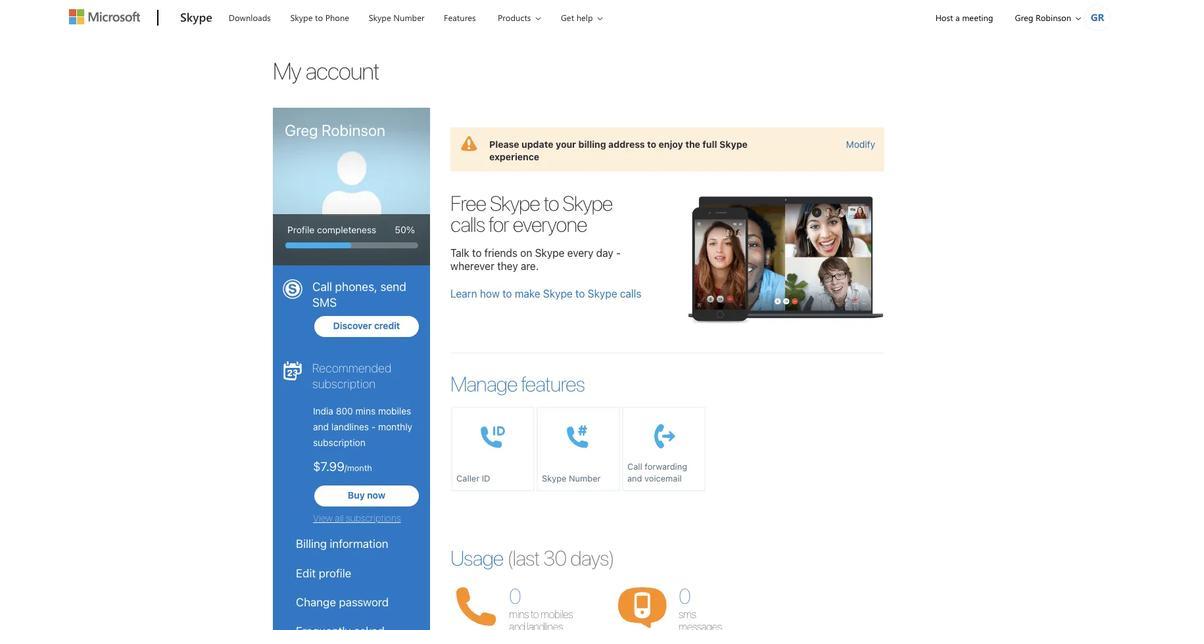 Task type: describe. For each thing, give the bounding box(es) containing it.
on
[[520, 248, 532, 259]]

profile
[[319, 567, 351, 581]]

billing
[[296, 538, 327, 551]]

please update your billing address to enjoy the full skype experience
[[489, 139, 748, 163]]

manage
[[451, 371, 517, 396]]

voicemail
[[645, 473, 682, 484]]

host a meeting link
[[925, 1, 1005, 34]]

forwarding
[[645, 462, 687, 472]]

sms
[[679, 609, 696, 621]]

mobiles for india
[[378, 406, 411, 417]]

30
[[543, 546, 567, 571]]

discover credit
[[333, 320, 400, 332]]

downloads link
[[223, 1, 277, 32]]

view
[[313, 513, 333, 524]]

a
[[956, 12, 960, 23]]

manage features link
[[451, 371, 585, 396]]

usage (last 30 days)
[[451, 546, 614, 571]]

$7.99 /month
[[313, 459, 372, 474]]

to inside free skype to skype calls for everyone
[[544, 191, 559, 216]]

to inside talk to friends on skype every day - wherever they are.
[[472, 248, 482, 259]]

subscriptions
[[346, 513, 401, 524]]

main content containing free skype to skype calls for everyone
[[431, 172, 904, 631]]

experience
[[489, 151, 539, 163]]

features link
[[438, 1, 482, 32]]

profile completeness
[[287, 224, 376, 235]]

/month
[[345, 464, 372, 474]]

talk to friends on skype every day - wherever they are.
[[451, 248, 621, 272]]

enjoy
[[659, 139, 683, 150]]

view all subscriptions
[[313, 513, 401, 524]]

days)
[[571, 546, 614, 571]]

buy now
[[348, 490, 385, 501]]

friends
[[485, 248, 518, 259]]

1 horizontal spatial robinson
[[1036, 12, 1071, 23]]

everyone
[[513, 212, 587, 237]]

discover credit button
[[314, 316, 419, 337]]

messages
[[679, 622, 722, 631]]

to left phone
[[315, 12, 323, 23]]

host
[[936, 12, 953, 23]]

0 mins to mobiles and landlines
[[509, 584, 573, 631]]

and for 0
[[509, 622, 525, 631]]

- inside india 800 mins mobiles and landlines - monthly subscription
[[371, 422, 376, 433]]

products button
[[487, 1, 551, 34]]

all
[[335, 513, 344, 524]]

skype to phone link
[[284, 1, 355, 32]]

now
[[367, 490, 385, 501]]

address
[[609, 139, 645, 150]]

password
[[339, 596, 389, 610]]

robinson inside section
[[322, 121, 385, 139]]

caller id
[[457, 473, 490, 484]]

get help button
[[550, 1, 613, 34]]

send
[[380, 280, 406, 294]]

billing information
[[296, 538, 388, 551]]

wherever
[[451, 260, 495, 272]]

sms
[[312, 296, 337, 310]]

billing information link
[[296, 538, 407, 551]]

how
[[480, 288, 500, 300]]

learn how to make skype to skype calls
[[451, 288, 642, 300]]

1 horizontal spatial skype number link
[[537, 407, 620, 492]]

india 800 mins mobiles and landlines - monthly subscription
[[313, 406, 412, 449]]

they
[[497, 260, 518, 272]]

downloads
[[229, 12, 271, 23]]

1 horizontal spatial greg robinson
[[1015, 12, 1071, 23]]

alert containing please update your billing address to enjoy the full skype experience
[[451, 108, 885, 172]]

id
[[482, 473, 490, 484]]

recommended
[[312, 362, 392, 376]]

caller id link
[[451, 407, 535, 492]]

0 for 0 sms messages
[[679, 584, 690, 609]]

gr
[[1091, 11, 1105, 24]]

credit
[[374, 320, 400, 332]]

free
[[451, 191, 486, 216]]

to right how
[[503, 288, 512, 300]]

1 horizontal spatial calls
[[620, 288, 642, 300]]

landlines for 0
[[527, 622, 563, 631]]

change
[[296, 596, 336, 610]]

mobiles for 0
[[541, 609, 573, 621]]

and for india
[[313, 422, 329, 433]]

manage features
[[451, 371, 585, 396]]

learn
[[451, 288, 477, 300]]

usage link
[[451, 546, 503, 571]]

the
[[686, 139, 700, 150]]

0 horizontal spatial skype number link
[[363, 1, 431, 32]]

buy now link
[[314, 486, 419, 507]]

my account
[[273, 57, 379, 85]]

skype inside talk to friends on skype every day - wherever they are.
[[535, 248, 565, 259]]

and inside call forwarding and voicemail
[[627, 473, 642, 484]]

india
[[313, 406, 333, 417]]

microsoft image
[[69, 9, 140, 24]]

$7.99
[[313, 459, 345, 474]]



Task type: vqa. For each thing, say whether or not it's contained in the screenshot.
voice
no



Task type: locate. For each thing, give the bounding box(es) containing it.
1 vertical spatial greg
[[285, 121, 318, 139]]

number
[[394, 12, 425, 23], [569, 473, 601, 484]]

subscription up $7.99 /month
[[313, 437, 366, 449]]

1 vertical spatial mobiles
[[541, 609, 573, 621]]

robinson down account
[[322, 121, 385, 139]]

1 vertical spatial robinson
[[322, 121, 385, 139]]

call phones, send sms link
[[283, 280, 420, 311]]

0 vertical spatial number
[[394, 12, 425, 23]]

- inside talk to friends on skype every day - wherever they are.
[[616, 248, 621, 259]]

0 horizontal spatial landlines
[[331, 422, 369, 433]]

modify
[[846, 139, 875, 150]]

0 up sms at the right
[[679, 584, 690, 609]]

1 horizontal spatial greg
[[1015, 12, 1034, 23]]

0 horizontal spatial 0
[[509, 584, 520, 609]]

0 vertical spatial landlines
[[331, 422, 369, 433]]

subscription inside recommended subscription
[[312, 378, 376, 391]]

call for call phones, send sms
[[312, 280, 332, 294]]

1 horizontal spatial landlines
[[527, 622, 563, 631]]

1 vertical spatial number
[[569, 473, 601, 484]]

change password link
[[296, 596, 407, 610]]

0 horizontal spatial -
[[371, 422, 376, 433]]

landlines inside 0 mins to mobiles and landlines
[[527, 622, 563, 631]]

1 horizontal spatial mobiles
[[541, 609, 573, 621]]

1 horizontal spatial -
[[616, 248, 621, 259]]

greg
[[1015, 12, 1034, 23], [285, 121, 318, 139]]

800
[[336, 406, 353, 417]]

discover
[[333, 320, 372, 332]]

edit profile link
[[296, 567, 407, 581]]

get
[[561, 12, 574, 23]]

1 horizontal spatial and
[[509, 622, 525, 631]]

0 for 0 mins to mobiles and landlines
[[509, 584, 520, 609]]

robinson
[[1036, 12, 1071, 23], [322, 121, 385, 139]]

0 vertical spatial mobiles
[[378, 406, 411, 417]]

landlines
[[331, 422, 369, 433], [527, 622, 563, 631]]

50%
[[395, 224, 415, 235]]

1 vertical spatial skype number
[[542, 473, 601, 484]]

1 vertical spatial subscription
[[313, 437, 366, 449]]

information
[[330, 538, 388, 551]]

learn how to make skype to skype calls link
[[451, 288, 642, 300]]

help
[[577, 12, 593, 23]]

0 vertical spatial and
[[313, 422, 329, 433]]

phones,
[[335, 280, 377, 294]]

call left the forwarding
[[627, 462, 642, 472]]

0 vertical spatial skype number link
[[363, 1, 431, 32]]

greg down my
[[285, 121, 318, 139]]

buy
[[348, 490, 365, 501]]

0 horizontal spatial mobiles
[[378, 406, 411, 417]]

caller
[[457, 473, 480, 484]]

mins inside india 800 mins mobiles and landlines - monthly subscription
[[356, 406, 376, 417]]

products
[[498, 12, 531, 23]]

to right for
[[544, 191, 559, 216]]

call for call forwarding and voicemail
[[627, 462, 642, 472]]

to inside please update your billing address to enjoy the full skype experience
[[647, 139, 657, 150]]

to down usage (last 30 days) on the bottom
[[531, 609, 539, 621]]

0
[[509, 584, 520, 609], [679, 584, 690, 609]]

landlines for india
[[331, 422, 369, 433]]

1 vertical spatial mins
[[509, 609, 529, 621]]

mobiles down 30
[[541, 609, 573, 621]]

skype inside please update your billing address to enjoy the full skype experience
[[720, 139, 748, 150]]

mins inside 0 mins to mobiles and landlines
[[509, 609, 529, 621]]

0 horizontal spatial greg
[[285, 121, 318, 139]]

to inside 0 mins to mobiles and landlines
[[531, 609, 539, 621]]

phone
[[325, 12, 349, 23]]

0 down the (last
[[509, 584, 520, 609]]

and inside india 800 mins mobiles and landlines - monthly subscription
[[313, 422, 329, 433]]

1 vertical spatial landlines
[[527, 622, 563, 631]]

- right day
[[616, 248, 621, 259]]

and inside 0 mins to mobiles and landlines
[[509, 622, 525, 631]]

your
[[556, 139, 576, 150]]

skype number link
[[363, 1, 431, 32], [537, 407, 620, 492]]

0 horizontal spatial robinson
[[322, 121, 385, 139]]

1 horizontal spatial 0
[[679, 584, 690, 609]]

1 vertical spatial calls
[[620, 288, 642, 300]]

edit profile
[[296, 567, 351, 581]]

recommended subscription
[[312, 362, 392, 391]]

0 vertical spatial -
[[616, 248, 621, 259]]

greg robinson inside section
[[285, 121, 385, 139]]

for
[[489, 212, 509, 237]]

2 horizontal spatial and
[[627, 473, 642, 484]]

modify link
[[846, 138, 875, 151]]

1 vertical spatial call
[[627, 462, 642, 472]]

landlines inside india 800 mins mobiles and landlines - monthly subscription
[[331, 422, 369, 433]]

1 vertical spatial and
[[627, 473, 642, 484]]

2 0 from the left
[[679, 584, 690, 609]]

mobiles inside 0 mins to mobiles and landlines
[[541, 609, 573, 621]]

0 vertical spatial call
[[312, 280, 332, 294]]

view all subscriptions link
[[313, 513, 420, 525]]

mins right 800
[[356, 406, 376, 417]]

greg robinson
[[1015, 12, 1071, 23], [285, 121, 385, 139]]

call inside the call phones, send sms
[[312, 280, 332, 294]]

0 horizontal spatial skype number
[[369, 12, 425, 23]]

to down every
[[576, 288, 585, 300]]

call forwarding and voicemail
[[627, 462, 687, 484]]

- left monthly
[[371, 422, 376, 433]]

0 inside 0 mins to mobiles and landlines
[[509, 584, 520, 609]]

main content
[[431, 172, 904, 631]]

subscription
[[312, 378, 376, 391], [313, 437, 366, 449]]

0 horizontal spatial mins
[[356, 406, 376, 417]]

1 vertical spatial -
[[371, 422, 376, 433]]

0 vertical spatial calls
[[451, 212, 485, 237]]

please
[[489, 139, 519, 150]]

mobiles inside india 800 mins mobiles and landlines - monthly subscription
[[378, 406, 411, 417]]

2 vertical spatial and
[[509, 622, 525, 631]]

call forwarding and voicemail link
[[622, 407, 706, 492]]

free skype to skype calls for everyone
[[451, 191, 613, 237]]

0 horizontal spatial calls
[[451, 212, 485, 237]]

greg robinson left gr
[[1015, 12, 1071, 23]]

0 horizontal spatial and
[[313, 422, 329, 433]]

change password
[[296, 596, 389, 610]]

account
[[305, 57, 379, 85]]

1 horizontal spatial mins
[[509, 609, 529, 621]]

0 horizontal spatial greg robinson
[[285, 121, 385, 139]]

0 vertical spatial skype number
[[369, 12, 425, 23]]

1 vertical spatial skype number link
[[537, 407, 620, 492]]

0 vertical spatial subscription
[[312, 378, 376, 391]]

full
[[703, 139, 717, 150]]

calls inside free skype to skype calls for everyone
[[451, 212, 485, 237]]

mins
[[356, 406, 376, 417], [509, 609, 529, 621]]

alert
[[451, 108, 885, 172]]

monthly
[[378, 422, 412, 433]]

1 horizontal spatial skype number
[[542, 473, 601, 484]]

greg robinson down account
[[285, 121, 385, 139]]

profile
[[287, 224, 315, 235]]

0 horizontal spatial call
[[312, 280, 332, 294]]

0 vertical spatial robinson
[[1036, 12, 1071, 23]]

1 horizontal spatial number
[[569, 473, 601, 484]]

mobiles up monthly
[[378, 406, 411, 417]]

skype to phone
[[290, 12, 349, 23]]

1 vertical spatial greg robinson
[[285, 121, 385, 139]]

number inside main content
[[569, 473, 601, 484]]

greg right meeting
[[1015, 12, 1034, 23]]

0 inside 0 sms messages
[[679, 584, 690, 609]]

calls
[[451, 212, 485, 237], [620, 288, 642, 300]]

edit
[[296, 567, 316, 581]]

greg inside section
[[285, 121, 318, 139]]

make
[[515, 288, 540, 300]]

1 0 from the left
[[509, 584, 520, 609]]

skype link
[[174, 1, 219, 36]]

0 vertical spatial mins
[[356, 406, 376, 417]]

usage
[[451, 546, 503, 571]]

-
[[616, 248, 621, 259], [371, 422, 376, 433]]

to left enjoy
[[647, 139, 657, 150]]

are.
[[521, 260, 539, 272]]

subscription inside india 800 mins mobiles and landlines - monthly subscription
[[313, 437, 366, 449]]

my
[[273, 57, 301, 85]]

robinson left gr
[[1036, 12, 1071, 23]]

0 vertical spatial greg robinson
[[1015, 12, 1071, 23]]

0 vertical spatial greg
[[1015, 12, 1034, 23]]

day
[[596, 248, 614, 259]]

subscription down recommended
[[312, 378, 376, 391]]

talk
[[451, 248, 470, 259]]

call inside call forwarding and voicemail
[[627, 462, 642, 472]]

features
[[444, 12, 476, 23]]

completeness
[[317, 224, 376, 235]]

(last
[[507, 546, 539, 571]]

skype
[[180, 9, 212, 25], [290, 12, 313, 23], [369, 12, 391, 23], [720, 139, 748, 150], [490, 191, 540, 216], [563, 191, 613, 216], [535, 248, 565, 259], [543, 288, 573, 300], [588, 288, 617, 300], [542, 473, 567, 484]]

call up sms
[[312, 280, 332, 294]]

greg robinson section
[[273, 108, 431, 631]]

call phones, send sms
[[312, 280, 406, 310]]

mins down the (last
[[509, 609, 529, 621]]

1 horizontal spatial call
[[627, 462, 642, 472]]

update
[[522, 139, 554, 150]]

billing
[[578, 139, 606, 150]]

get help
[[561, 12, 593, 23]]

0 horizontal spatial number
[[394, 12, 425, 23]]

0 sms messages
[[679, 584, 722, 631]]

to up wherever
[[472, 248, 482, 259]]



